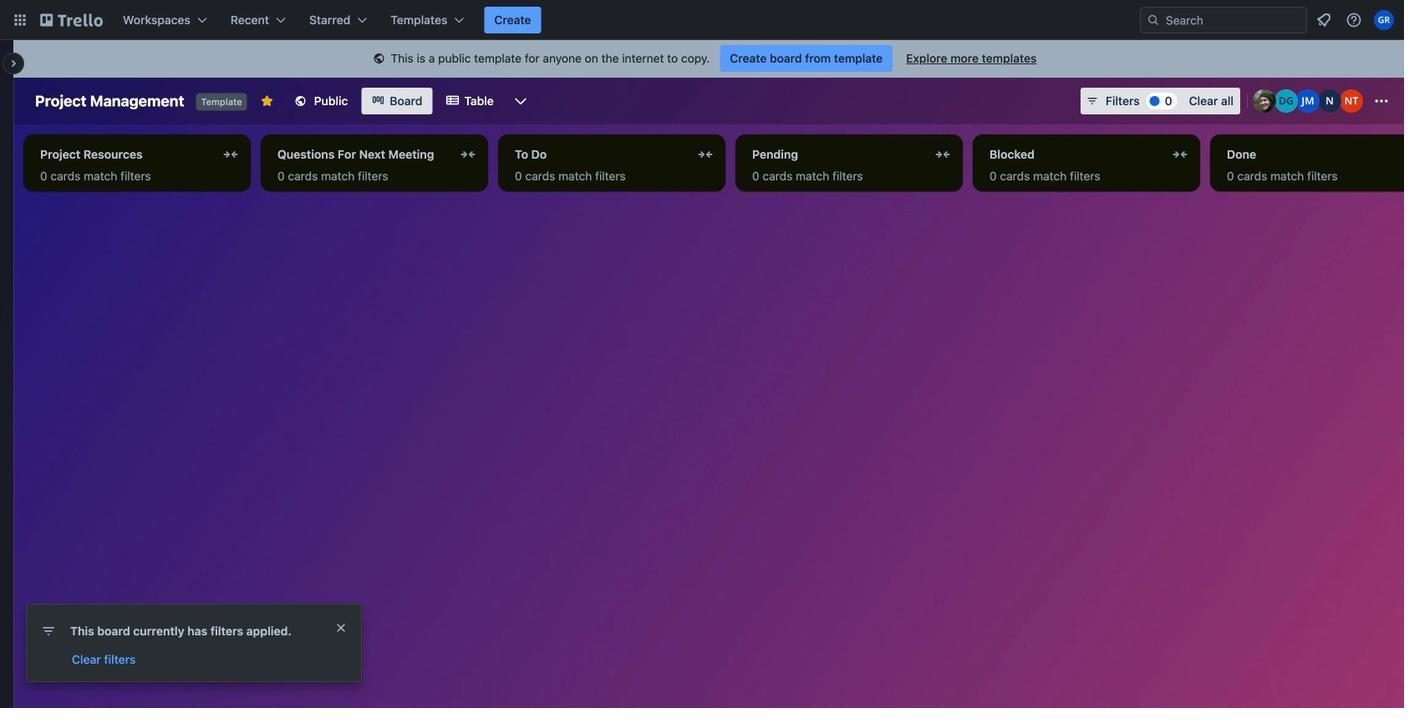 Task type: locate. For each thing, give the bounding box(es) containing it.
star or unstar board image
[[261, 94, 274, 108]]

jordan mirchev (jordan_mirchev) image
[[1296, 89, 1320, 113]]

back to home image
[[40, 7, 103, 33]]

nicole tang (nicoletang31) image
[[1340, 89, 1363, 113]]

Board name text field
[[27, 88, 193, 114]]

search image
[[1147, 13, 1160, 27]]

collapse list image
[[458, 145, 478, 165]]

customize views image
[[512, 93, 529, 109]]

show menu image
[[1373, 93, 1390, 109]]

1 collapse list image from the left
[[221, 145, 241, 165]]

devan goldstein (devangoldstein2) image
[[1275, 89, 1298, 113]]

open information menu image
[[1346, 12, 1362, 28]]

None text field
[[742, 141, 929, 168]]

None text field
[[30, 141, 217, 168], [267, 141, 455, 168], [505, 141, 692, 168], [980, 141, 1167, 168], [1217, 141, 1404, 168], [30, 141, 217, 168], [267, 141, 455, 168], [505, 141, 692, 168], [980, 141, 1167, 168], [1217, 141, 1404, 168]]

2 collapse list image from the left
[[695, 145, 715, 165]]

sm image
[[371, 51, 387, 68]]

alert
[[27, 605, 361, 682]]

collapse list image
[[221, 145, 241, 165], [695, 145, 715, 165], [933, 145, 953, 165], [1170, 145, 1190, 165]]



Task type: describe. For each thing, give the bounding box(es) containing it.
greg robinson (gregrobinson96) image
[[1374, 10, 1394, 30]]

caity (caity) image
[[1253, 89, 1276, 113]]

4 collapse list image from the left
[[1170, 145, 1190, 165]]

nic (nicoletollefson1) image
[[1318, 89, 1341, 113]]

dismiss flag image
[[334, 622, 348, 635]]

Search field
[[1160, 8, 1306, 32]]

3 collapse list image from the left
[[933, 145, 953, 165]]

0 notifications image
[[1314, 10, 1334, 30]]

primary element
[[0, 0, 1404, 40]]



Task type: vqa. For each thing, say whether or not it's contained in the screenshot.
Back to home image
yes



